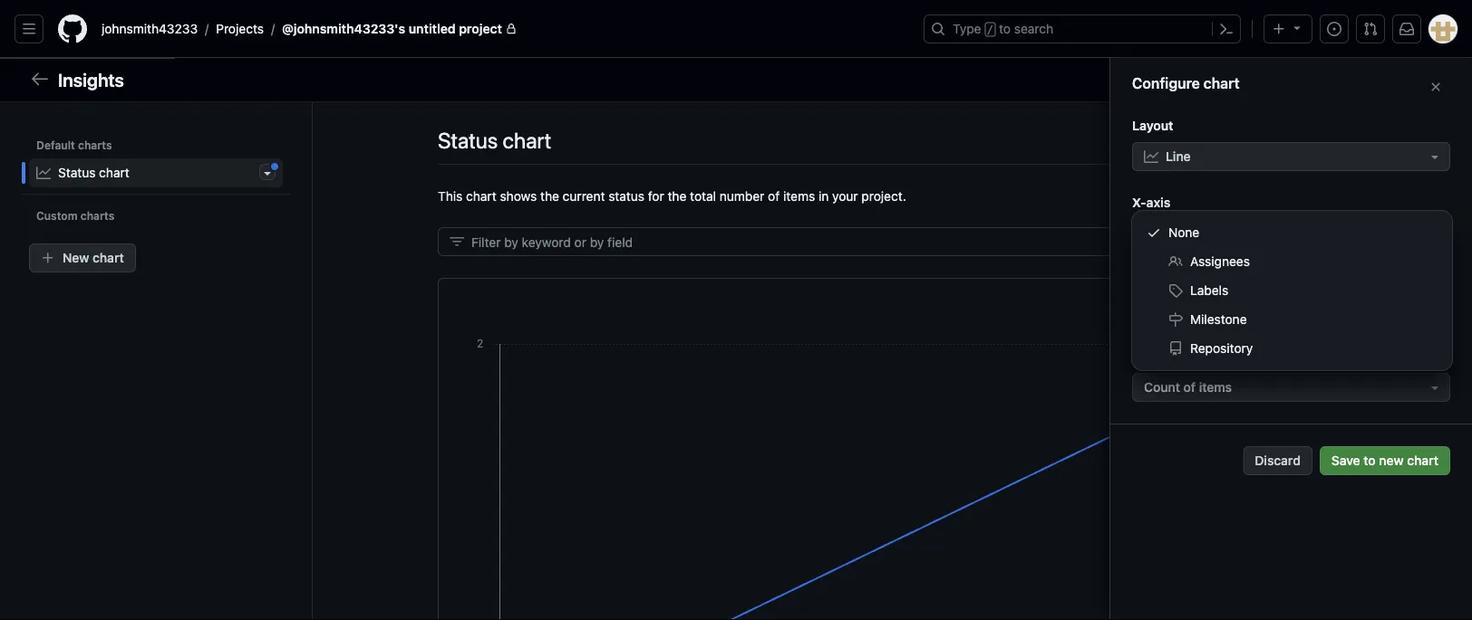 Task type: locate. For each thing, give the bounding box(es) containing it.
1 horizontal spatial sc 9kayk9 0 image
[[1421, 73, 1436, 87]]

0 vertical spatial charts
[[78, 139, 112, 151]]

new chart button
[[29, 244, 136, 273]]

1 the from the left
[[540, 189, 559, 204]]

1 horizontal spatial status
[[438, 128, 498, 153]]

0 horizontal spatial status
[[58, 165, 96, 180]]

tag image
[[1168, 284, 1183, 298]]

total
[[690, 189, 716, 204]]

the right the shows
[[540, 189, 559, 204]]

untitled
[[409, 21, 456, 36]]

in
[[819, 189, 829, 204]]

/ for johnsmith43233
[[205, 21, 209, 36]]

save to new chart button
[[1320, 447, 1450, 476]]

status chart up the shows
[[438, 128, 551, 153]]

current
[[563, 189, 605, 204]]

type
[[953, 21, 981, 36]]

0 horizontal spatial the
[[540, 189, 559, 204]]

chart inside new chart button
[[93, 251, 124, 266]]

project
[[459, 21, 502, 36]]

labels
[[1190, 283, 1229, 298]]

charts
[[78, 139, 112, 151], [80, 209, 115, 222]]

0 vertical spatial axis
[[1146, 195, 1171, 210]]

default charts element
[[22, 159, 290, 188]]

axis for x-
[[1146, 195, 1171, 210]]

status chart down default charts
[[58, 165, 129, 180]]

the
[[540, 189, 559, 204], [668, 189, 687, 204]]

by
[[1173, 272, 1188, 287]]

0 horizontal spatial status chart
[[58, 165, 129, 180]]

axis
[[1146, 195, 1171, 210], [1146, 349, 1170, 364]]

custom charts
[[36, 209, 115, 222]]

this
[[438, 189, 463, 204]]

axis up check icon
[[1146, 195, 1171, 210]]

1 horizontal spatial configure
[[1284, 131, 1343, 146]]

configure inside 'button'
[[1284, 131, 1343, 146]]

/
[[205, 21, 209, 36], [271, 21, 275, 36], [987, 24, 993, 36]]

status chart inside the default charts element
[[58, 165, 129, 180]]

discard button
[[1243, 447, 1312, 476]]

/ left projects
[[205, 21, 209, 36]]

configure chart region
[[0, 58, 1472, 621]]

type / to search
[[953, 21, 1054, 36]]

for
[[648, 189, 664, 204]]

1 vertical spatial to
[[1364, 454, 1376, 469]]

0 horizontal spatial /
[[205, 21, 209, 36]]

custom
[[36, 209, 78, 222]]

0 horizontal spatial sc 9kayk9 0 image
[[450, 235, 464, 249]]

charts right default
[[78, 139, 112, 151]]

chart inside status chart link
[[99, 165, 129, 180]]

default
[[36, 139, 75, 151]]

2 horizontal spatial /
[[987, 24, 993, 36]]

1 horizontal spatial to
[[1364, 454, 1376, 469]]

/ right projects
[[271, 21, 275, 36]]

(optional)
[[1191, 272, 1251, 287]]

the right for
[[668, 189, 687, 204]]

assignees radio item
[[1139, 247, 1445, 276]]

configure inside region
[[1132, 75, 1200, 92]]

status chart link
[[29, 159, 283, 188]]

git pull request image
[[1363, 22, 1378, 36]]

group by (optional)
[[1132, 272, 1251, 287]]

1 vertical spatial axis
[[1146, 349, 1170, 364]]

sc 9kayk9 0 image inside "project" navigation
[[1421, 73, 1436, 87]]

0 horizontal spatial to
[[999, 21, 1011, 36]]

discard
[[1255, 454, 1301, 469]]

x-axis
[[1132, 195, 1171, 210]]

projects link
[[209, 15, 271, 44]]

milestone radio item
[[1139, 305, 1445, 335]]

axis down milestone icon
[[1146, 349, 1170, 364]]

charts right custom
[[80, 209, 115, 222]]

return to project view image
[[29, 68, 51, 90]]

0 horizontal spatial configure
[[1132, 75, 1200, 92]]

configure
[[1132, 75, 1200, 92], [1284, 131, 1343, 146]]

status down default charts
[[58, 165, 96, 180]]

labels radio item
[[1139, 276, 1445, 305]]

chart options image
[[260, 166, 275, 180]]

items
[[783, 189, 815, 204]]

1 vertical spatial status
[[58, 165, 96, 180]]

johnsmith43233
[[102, 21, 198, 36]]

project.
[[862, 189, 906, 204]]

layout
[[1132, 118, 1173, 133]]

1 horizontal spatial the
[[668, 189, 687, 204]]

2 axis from the top
[[1146, 349, 1170, 364]]

none radio item
[[1139, 218, 1445, 247]]

0 vertical spatial configure
[[1132, 75, 1200, 92]]

1 vertical spatial configure
[[1284, 131, 1343, 146]]

1 axis from the top
[[1146, 195, 1171, 210]]

new
[[63, 251, 89, 266]]

status up this
[[438, 128, 498, 153]]

list
[[94, 15, 913, 44]]

check image
[[1147, 226, 1161, 240]]

1 vertical spatial charts
[[80, 209, 115, 222]]

/ right type on the right
[[987, 24, 993, 36]]

graph image
[[36, 166, 51, 180]]

to left "search"
[[999, 21, 1011, 36]]

status chart
[[438, 128, 551, 153], [58, 165, 129, 180]]

1 horizontal spatial /
[[271, 21, 275, 36]]

status
[[438, 128, 498, 153], [58, 165, 96, 180]]

unsaved changes image
[[271, 163, 278, 170]]

chart inside the save to new chart button
[[1407, 454, 1439, 469]]

search
[[1014, 21, 1054, 36]]

0 vertical spatial sc 9kayk9 0 image
[[1421, 73, 1436, 87]]

0 vertical spatial status chart
[[438, 128, 551, 153]]

to left new
[[1364, 454, 1376, 469]]

/ inside type / to search
[[987, 24, 993, 36]]

chart
[[1204, 75, 1240, 92], [503, 128, 551, 153], [99, 165, 129, 180], [466, 189, 496, 204], [93, 251, 124, 266], [1407, 454, 1439, 469]]

1 vertical spatial status chart
[[58, 165, 129, 180]]

2 the from the left
[[668, 189, 687, 204]]

sc 9kayk9 0 image
[[1421, 73, 1436, 87], [450, 235, 464, 249]]

to
[[999, 21, 1011, 36], [1364, 454, 1376, 469]]



Task type: describe. For each thing, give the bounding box(es) containing it.
triangle down image
[[1290, 20, 1304, 35]]

repository
[[1190, 341, 1253, 356]]

configure button
[[1251, 124, 1355, 153]]

Filter by keyword or by field field
[[471, 228, 1276, 256]]

repository radio item
[[1139, 335, 1445, 364]]

repo image
[[1168, 342, 1183, 356]]

milestone image
[[1168, 313, 1183, 327]]

y-
[[1132, 349, 1146, 364]]

configure chart
[[1132, 75, 1240, 92]]

y-axis
[[1132, 349, 1170, 364]]

this chart shows the current status for the total number of items in your project.
[[438, 189, 906, 204]]

johnsmith43233 / projects /
[[102, 21, 275, 36]]

@johnsmith43233's untitled project link
[[275, 15, 524, 44]]

status
[[609, 189, 645, 204]]

none menu
[[1132, 211, 1452, 371]]

assignees
[[1190, 254, 1250, 269]]

project navigation
[[0, 58, 1472, 102]]

shows
[[500, 189, 537, 204]]

@johnsmith43233's untitled project
[[282, 21, 502, 36]]

homepage image
[[58, 15, 87, 44]]

save to new chart
[[1332, 454, 1439, 469]]

projects
[[216, 21, 264, 36]]

0 vertical spatial to
[[999, 21, 1011, 36]]

johnsmith43233 link
[[94, 15, 205, 44]]

1 vertical spatial sc 9kayk9 0 image
[[450, 235, 464, 249]]

milestone
[[1190, 312, 1247, 327]]

people image
[[1168, 255, 1183, 269]]

0 vertical spatial status
[[438, 128, 498, 153]]

insights
[[58, 69, 124, 90]]

of
[[768, 189, 780, 204]]

line chart describing discrete data. it consists of 1 series. the x-axis shows status. the y-axis shows count with a minimum value of 1 and a maximum value of 2. this chart data can only be accessed as a table. image
[[468, 308, 1325, 621]]

status inside the default charts element
[[58, 165, 96, 180]]

list containing johnsmith43233 / projects /
[[94, 15, 913, 44]]

axis for y-
[[1146, 349, 1170, 364]]

to inside the save to new chart button
[[1364, 454, 1376, 469]]

number
[[720, 189, 765, 204]]

x-
[[1132, 195, 1146, 210]]

plus image
[[1272, 22, 1286, 36]]

close configuration pane image
[[1429, 80, 1443, 94]]

issue opened image
[[1327, 22, 1342, 36]]

your
[[832, 189, 858, 204]]

none
[[1168, 225, 1200, 240]]

configure for configure
[[1284, 131, 1343, 146]]

group
[[1132, 272, 1170, 287]]

command palette image
[[1219, 22, 1234, 36]]

/ for type
[[987, 24, 993, 36]]

notifications image
[[1400, 22, 1414, 36]]

charts for default charts
[[78, 139, 112, 151]]

configure for configure chart
[[1132, 75, 1200, 92]]

default charts
[[36, 139, 112, 151]]

charts for custom charts
[[80, 209, 115, 222]]

1 horizontal spatial status chart
[[438, 128, 551, 153]]

@johnsmith43233's
[[282, 21, 405, 36]]

new
[[1379, 454, 1404, 469]]

new chart
[[63, 251, 124, 266]]

lock image
[[506, 24, 517, 34]]

save
[[1332, 454, 1360, 469]]



Task type: vqa. For each thing, say whether or not it's contained in the screenshot.
repo image
yes



